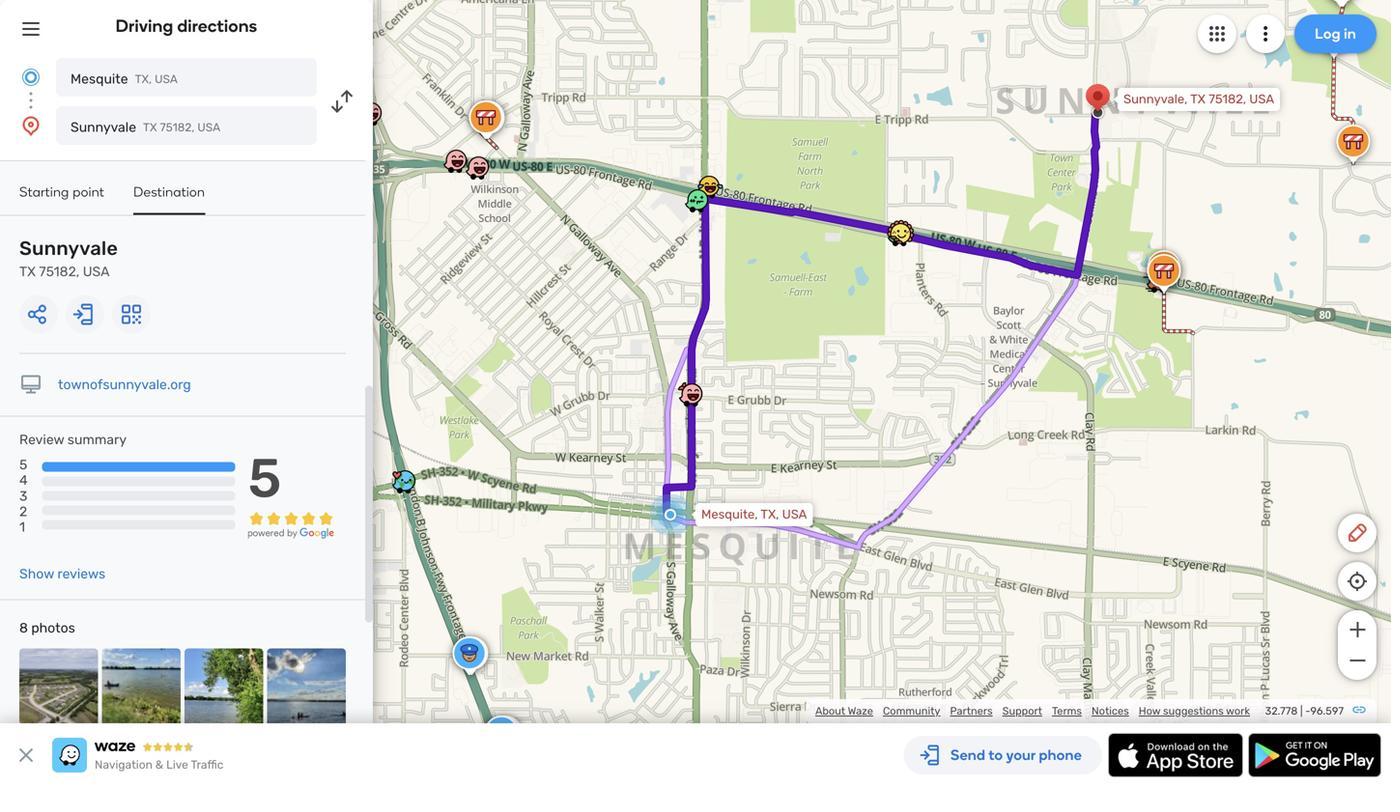 Task type: describe. For each thing, give the bounding box(es) containing it.
-
[[1306, 705, 1311, 718]]

x image
[[14, 744, 38, 767]]

support
[[1003, 705, 1043, 718]]

|
[[1301, 705, 1303, 718]]

notices
[[1092, 705, 1129, 718]]

computer image
[[19, 373, 43, 397]]

image 1 of sunnyvale, sunnyvale image
[[19, 649, 98, 728]]

0 horizontal spatial tx
[[19, 264, 36, 280]]

8 photos
[[19, 620, 75, 636]]

1 horizontal spatial tx
[[143, 121, 157, 134]]

image 4 of sunnyvale, sunnyvale image
[[267, 649, 346, 728]]

tx, for mesquite
[[135, 72, 152, 86]]

&
[[155, 758, 163, 772]]

about waze link
[[815, 705, 873, 718]]

point
[[73, 184, 104, 200]]

starting
[[19, 184, 69, 200]]

zoom in image
[[1345, 618, 1370, 642]]

sunnyvale, tx 75182, usa
[[1124, 92, 1275, 107]]

3
[[19, 488, 27, 504]]

waze
[[848, 705, 873, 718]]

0 vertical spatial sunnyvale tx 75182, usa
[[71, 119, 220, 135]]

location image
[[19, 114, 43, 137]]

destination
[[133, 184, 205, 200]]

2 horizontal spatial 75182,
[[1209, 92, 1247, 107]]

navigation
[[95, 758, 153, 772]]

2
[[19, 504, 27, 520]]

0 vertical spatial sunnyvale
[[71, 119, 136, 135]]

navigation & live traffic
[[95, 758, 224, 772]]

partners link
[[950, 705, 993, 718]]

sunnyvale,
[[1124, 92, 1188, 107]]

4
[[19, 473, 28, 489]]

96.597
[[1311, 705, 1344, 718]]

suggestions
[[1163, 705, 1224, 718]]

8
[[19, 620, 28, 636]]

summary
[[67, 432, 127, 448]]

notices link
[[1092, 705, 1129, 718]]

32.778
[[1265, 705, 1298, 718]]

community
[[883, 705, 941, 718]]

current location image
[[19, 66, 43, 89]]

traffic
[[191, 758, 224, 772]]

support link
[[1003, 705, 1043, 718]]

mesquite
[[71, 71, 128, 87]]

usa inside "mesquite tx, usa"
[[155, 72, 178, 86]]



Task type: locate. For each thing, give the bounding box(es) containing it.
directions
[[177, 15, 257, 36]]

75182, up destination
[[160, 121, 195, 134]]

pencil image
[[1346, 522, 1369, 545]]

show reviews
[[19, 566, 105, 582]]

terms link
[[1052, 705, 1082, 718]]

0 vertical spatial tx
[[1191, 92, 1206, 107]]

review
[[19, 432, 64, 448]]

1 vertical spatial tx
[[143, 121, 157, 134]]

photos
[[31, 620, 75, 636]]

tx down starting point button
[[19, 264, 36, 280]]

5
[[248, 446, 281, 511], [19, 457, 27, 473]]

community link
[[883, 705, 941, 718]]

1 vertical spatial sunnyvale tx 75182, usa
[[19, 237, 118, 280]]

destination button
[[133, 184, 205, 215]]

1
[[19, 519, 25, 535]]

5 for 5 4 3 2 1
[[19, 457, 27, 473]]

mesquite,
[[701, 507, 758, 522]]

tx, right 'mesquite'
[[135, 72, 152, 86]]

1 vertical spatial tx,
[[761, 507, 779, 522]]

sunnyvale down 'mesquite'
[[71, 119, 136, 135]]

how
[[1139, 705, 1161, 718]]

75182, down starting point button
[[39, 264, 80, 280]]

tx, inside "mesquite tx, usa"
[[135, 72, 152, 86]]

1 horizontal spatial 5
[[248, 446, 281, 511]]

1 vertical spatial sunnyvale
[[19, 237, 118, 260]]

show
[[19, 566, 54, 582]]

0 horizontal spatial tx,
[[135, 72, 152, 86]]

tx, right mesquite,
[[761, 507, 779, 522]]

image 2 of sunnyvale, sunnyvale image
[[102, 649, 181, 728]]

about
[[815, 705, 846, 718]]

sunnyvale
[[71, 119, 136, 135], [19, 237, 118, 260]]

sunnyvale down starting point button
[[19, 237, 118, 260]]

work
[[1226, 705, 1250, 718]]

2 vertical spatial 75182,
[[39, 264, 80, 280]]

zoom out image
[[1345, 649, 1370, 673]]

link image
[[1352, 702, 1367, 718]]

driving directions
[[116, 15, 257, 36]]

5 inside 5 4 3 2 1
[[19, 457, 27, 473]]

townofsunnyvale.org link
[[58, 377, 191, 393]]

tx, for mesquite,
[[761, 507, 779, 522]]

2 vertical spatial tx
[[19, 264, 36, 280]]

townofsunnyvale.org
[[58, 377, 191, 393]]

32.778 | -96.597
[[1265, 705, 1344, 718]]

tx,
[[135, 72, 152, 86], [761, 507, 779, 522]]

2 horizontal spatial tx
[[1191, 92, 1206, 107]]

0 horizontal spatial 75182,
[[39, 264, 80, 280]]

reviews
[[57, 566, 105, 582]]

starting point button
[[19, 184, 104, 213]]

sunnyvale tx 75182, usa down starting point button
[[19, 237, 118, 280]]

5 for 5
[[248, 446, 281, 511]]

tx
[[1191, 92, 1206, 107], [143, 121, 157, 134], [19, 264, 36, 280]]

mesquite tx, usa
[[71, 71, 178, 87]]

partners
[[950, 705, 993, 718]]

0 horizontal spatial 5
[[19, 457, 27, 473]]

sunnyvale tx 75182, usa
[[71, 119, 220, 135], [19, 237, 118, 280]]

0 vertical spatial 75182,
[[1209, 92, 1247, 107]]

tx right sunnyvale,
[[1191, 92, 1206, 107]]

driving
[[116, 15, 173, 36]]

1 horizontal spatial tx,
[[761, 507, 779, 522]]

75182, right sunnyvale,
[[1209, 92, 1247, 107]]

usa
[[155, 72, 178, 86], [1250, 92, 1275, 107], [197, 121, 220, 134], [83, 264, 110, 280], [782, 507, 807, 522]]

terms
[[1052, 705, 1082, 718]]

image 3 of sunnyvale, sunnyvale image
[[185, 649, 263, 728]]

how suggestions work link
[[1139, 705, 1250, 718]]

about waze community partners support terms notices how suggestions work
[[815, 705, 1250, 718]]

0 vertical spatial tx,
[[135, 72, 152, 86]]

sunnyvale tx 75182, usa down "mesquite tx, usa"
[[71, 119, 220, 135]]

1 vertical spatial 75182,
[[160, 121, 195, 134]]

mesquite, tx, usa
[[701, 507, 807, 522]]

tx down "mesquite tx, usa"
[[143, 121, 157, 134]]

5 4 3 2 1
[[19, 457, 28, 535]]

1 horizontal spatial 75182,
[[160, 121, 195, 134]]

live
[[166, 758, 188, 772]]

review summary
[[19, 432, 127, 448]]

75182,
[[1209, 92, 1247, 107], [160, 121, 195, 134], [39, 264, 80, 280]]

starting point
[[19, 184, 104, 200]]



Task type: vqa. For each thing, say whether or not it's contained in the screenshot.
the Navigation & Live Traffic
yes



